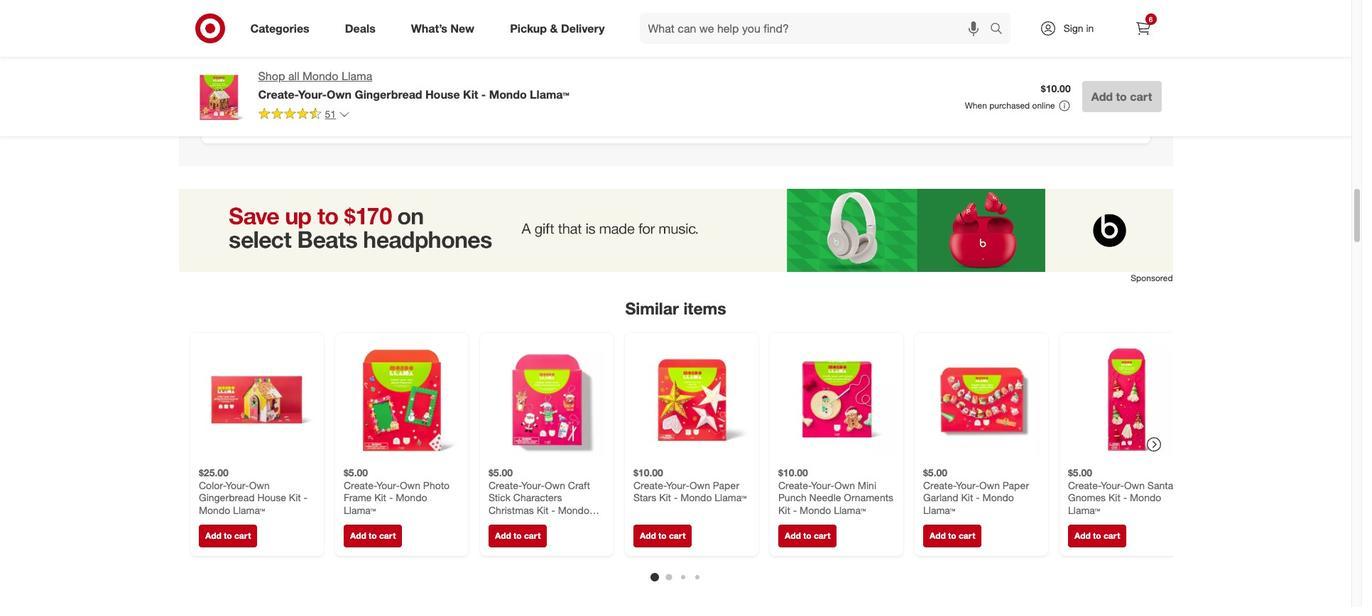 Task type: describe. For each thing, give the bounding box(es) containing it.
&
[[550, 21, 558, 35]]

image of create-your-own gingerbread house kit - mondo llama™ image
[[190, 68, 247, 125]]

create- for $5.00 create-your-own photo frame kit - mondo llama™
[[343, 479, 376, 491]]

add right online at the right top of page
[[1092, 89, 1113, 104]]

llama
[[342, 69, 372, 83]]

paper for create-your-own paper garland kit - mondo llama™
[[1002, 479, 1029, 491]]

$5.00 create-your-own santa gnomes kit - mondo llama™
[[1068, 467, 1173, 516]]

punch
[[778, 491, 806, 504]]

search
[[983, 22, 1018, 37]]

see
[[700, 52, 717, 64]]

create- for $10.00 create-your-own mini punch needle ornaments kit - mondo llama™
[[778, 479, 811, 491]]

gnomes
[[1068, 491, 1106, 504]]

similar
[[625, 298, 679, 318]]

llama™ inside $25.00 color-your-own gingerbread house kit - mondo llama™
[[233, 504, 265, 516]]

to for $5.00 create-your-own santa gnomes kit - mondo llama™
[[1093, 531, 1101, 541]]

cart for $10.00 create-your-own mini punch needle ornaments kit - mondo llama™
[[814, 531, 830, 541]]

estimated
[[250, 24, 294, 36]]

- inside $5.00 create-your-own santa gnomes kit - mondo llama™
[[1123, 491, 1127, 504]]

shop
[[258, 69, 285, 83]]

categories link
[[238, 13, 327, 44]]

create- for $5.00 create-your-own santa gnomes kit - mondo llama™
[[1068, 479, 1101, 491]]

complete
[[810, 52, 852, 64]]

add to cart for $5.00 create-your-own santa gnomes kit - mondo llama™
[[1074, 531, 1120, 541]]

add to cart button for $10.00 create-your-own mini punch needle ornaments kit - mondo llama™
[[778, 525, 837, 548]]

christmas
[[488, 504, 534, 516]]

own for $25.00 color-your-own gingerbread house kit - mondo llama™
[[249, 479, 269, 491]]

in inside sign in link
[[1086, 22, 1094, 34]]

create-your-own paper stars kit - mondo llama™ image
[[633, 342, 750, 458]]

to for $5.00 create-your-own craft stick characters christmas kit - mondo llama™
[[513, 531, 521, 541]]

What can we help you find? suggestions appear below search field
[[640, 13, 993, 44]]

what's
[[411, 21, 447, 35]]

weight:
[[319, 24, 351, 36]]

to for $5.00 create-your-own paper garland kit - mondo llama™
[[948, 531, 956, 541]]

own for $5.00 create-your-own photo frame kit - mondo llama™
[[399, 479, 420, 491]]

51 link
[[258, 107, 350, 123]]

your- for $5.00 create-your-own craft stick characters christmas kit - mondo llama™
[[521, 479, 544, 491]]

information.
[[854, 52, 907, 64]]

to for $10.00 create-your-own paper stars kit - mondo llama™
[[658, 531, 666, 541]]

add for $10.00 create-your-own mini punch needle ornaments kit - mondo llama™
[[785, 531, 801, 541]]

llama™ inside $5.00 create-your-own craft stick characters christmas kit - mondo llama™
[[488, 516, 520, 528]]

similar items
[[625, 298, 726, 318]]

store
[[877, 9, 899, 21]]

kit inside $10.00 create-your-own paper stars kit - mondo llama™
[[659, 491, 671, 504]]

in inside this item can be returned to any target store or target.com. this item must be returned within 365 days of the date it was purchased in store, shipped, delivered by a shipt shopper, or made ready for pickup. see the return policy for complete information.
[[1024, 24, 1032, 36]]

garland
[[923, 491, 958, 504]]

0 vertical spatial returned
[[776, 9, 814, 21]]

llama™ inside shop all mondo llama create-your-own gingerbread house kit - mondo llama™
[[530, 87, 569, 101]]

sponsored
[[1131, 273, 1173, 283]]

create-your-own craft stick characters christmas kit - mondo llama™ image
[[488, 342, 605, 458]]

return
[[737, 52, 763, 64]]

sign
[[1064, 22, 1084, 34]]

- inside $5.00 create-your-own photo frame kit - mondo llama™
[[389, 491, 393, 504]]

cart for $5.00 create-your-own santa gnomes kit - mondo llama™
[[1103, 531, 1120, 541]]

$5.00 for $5.00 create-your-own santa gnomes kit - mondo llama™
[[1068, 467, 1092, 479]]

what's new
[[411, 21, 475, 35]]

1 vertical spatial for
[[795, 52, 807, 64]]

kit inside shop all mondo llama create-your-own gingerbread house kit - mondo llama™
[[463, 87, 478, 101]]

create- for $5.00 create-your-own craft stick characters christmas kit - mondo llama™
[[488, 479, 521, 491]]

shop all mondo llama create-your-own gingerbread house kit - mondo llama™
[[258, 69, 569, 101]]

$25.00 color-your-own gingerbread house kit - mondo llama™
[[199, 467, 307, 516]]

cart for $25.00 color-your-own gingerbread house kit - mondo llama™
[[234, 531, 251, 541]]

kit inside $5.00 create-your-own santa gnomes kit - mondo llama™
[[1108, 491, 1120, 504]]

$5.00 for $5.00 create-your-own craft stick characters christmas kit - mondo llama™
[[488, 467, 513, 479]]

house inside $25.00 color-your-own gingerbread house kit - mondo llama™
[[257, 491, 286, 504]]

color-
[[199, 479, 225, 491]]

cart for $5.00 create-your-own paper garland kit - mondo llama™
[[959, 531, 975, 541]]

frame
[[343, 491, 371, 504]]

add to cart button for $10.00 create-your-own paper stars kit - mondo llama™
[[633, 525, 692, 548]]

deals link
[[333, 13, 393, 44]]

photo
[[423, 479, 449, 491]]

add to cart for $5.00 create-your-own paper garland kit - mondo llama™
[[929, 531, 975, 541]]

gingerbread inside shop all mondo llama create-your-own gingerbread house kit - mondo llama™
[[355, 87, 422, 101]]

deals
[[345, 21, 376, 35]]

1 vertical spatial be
[[768, 24, 780, 36]]

target
[[847, 9, 874, 21]]

cart for $5.00 create-your-own photo frame kit - mondo llama™
[[379, 531, 396, 541]]

must
[[743, 24, 765, 36]]

add to cart button for $5.00 create-your-own craft stick characters christmas kit - mondo llama™
[[488, 525, 547, 548]]

kit inside $5.00 create-your-own photo frame kit - mondo llama™
[[374, 491, 386, 504]]

your- for $5.00 create-your-own santa gnomes kit - mondo llama™
[[1101, 479, 1124, 491]]

1 item from the top
[[721, 9, 741, 21]]

add to cart for $10.00 create-your-own mini punch needle ornaments kit - mondo llama™
[[785, 531, 830, 541]]

llama™ inside $5.00 create-your-own paper garland kit - mondo llama™
[[923, 504, 955, 516]]

search button
[[983, 13, 1018, 47]]

stick
[[488, 491, 510, 504]]

$25.00
[[199, 467, 228, 479]]

date
[[923, 24, 943, 36]]

create- for $10.00 create-your-own paper stars kit - mondo llama™
[[633, 479, 666, 491]]

$10.00 create-your-own mini punch needle ornaments kit - mondo llama™
[[778, 467, 893, 516]]

create-your-own mini punch needle ornaments kit - mondo llama™ image
[[778, 342, 895, 458]]

add for $25.00 color-your-own gingerbread house kit - mondo llama™
[[205, 531, 221, 541]]

made
[[844, 38, 869, 50]]

6 link
[[1128, 13, 1159, 44]]

- inside $10.00 create-your-own paper stars kit - mondo llama™
[[674, 491, 678, 504]]

to for $25.00 color-your-own gingerbread house kit - mondo llama™
[[223, 531, 232, 541]]

items
[[684, 298, 726, 318]]

your- for $25.00 color-your-own gingerbread house kit - mondo llama™
[[225, 479, 249, 491]]

add to cart for $5.00 create-your-own craft stick characters christmas kit - mondo llama™
[[495, 531, 540, 541]]

your- inside shop all mondo llama create-your-own gingerbread house kit - mondo llama™
[[298, 87, 327, 101]]

create- inside shop all mondo llama create-your-own gingerbread house kit - mondo llama™
[[258, 87, 298, 101]]

add to cart for $10.00 create-your-own paper stars kit - mondo llama™
[[640, 531, 685, 541]]

within
[[823, 24, 849, 36]]

0 vertical spatial or
[[902, 9, 911, 21]]

1 vertical spatial returned
[[782, 24, 820, 36]]

add to cart button for $5.00 create-your-own photo frame kit - mondo llama™
[[343, 525, 402, 548]]

similar items region
[[179, 189, 1193, 607]]

$5.00 for $5.00 create-your-own paper garland kit - mondo llama™
[[923, 467, 947, 479]]

$5.00 create-your-own photo frame kit - mondo llama™
[[343, 467, 449, 516]]

target.com.
[[914, 9, 965, 21]]

0 vertical spatial be
[[762, 9, 774, 21]]

mondo inside $10.00 create-your-own paper stars kit - mondo llama™
[[680, 491, 712, 504]]

6
[[1149, 15, 1153, 23]]

your- for $5.00 create-your-own photo frame kit - mondo llama™
[[376, 479, 399, 491]]

shipped,
[[1062, 24, 1101, 36]]

sign in
[[1064, 22, 1094, 34]]

$5.00 create-your-own craft stick characters christmas kit - mondo llama™
[[488, 467, 590, 528]]

ready
[[872, 38, 897, 50]]

can
[[743, 9, 759, 21]]



Task type: locate. For each thing, give the bounding box(es) containing it.
purchased right was
[[974, 24, 1022, 36]]

- inside shop all mondo llama create-your-own gingerbread house kit - mondo llama™
[[481, 87, 486, 101]]

advertisement region
[[179, 189, 1173, 272]]

ship
[[297, 24, 316, 36]]

own
[[327, 87, 352, 101], [249, 479, 269, 491], [399, 479, 420, 491], [544, 479, 565, 491], [689, 479, 710, 491], [834, 479, 855, 491], [979, 479, 1000, 491], [1124, 479, 1145, 491]]

mondo right stars
[[680, 491, 712, 504]]

$5.00 inside $5.00 create-your-own photo frame kit - mondo llama™
[[343, 467, 368, 479]]

own for $10.00 create-your-own paper stars kit - mondo llama™
[[689, 479, 710, 491]]

mondo down craft at bottom left
[[558, 504, 589, 516]]

1 horizontal spatial for
[[900, 38, 912, 50]]

1 horizontal spatial or
[[902, 9, 911, 21]]

your- inside $5.00 create-your-own photo frame kit - mondo llama™
[[376, 479, 399, 491]]

shipt
[[765, 38, 788, 50]]

add down frame at the bottom left
[[350, 531, 366, 541]]

0 horizontal spatial for
[[795, 52, 807, 64]]

add to cart
[[1092, 89, 1152, 104], [205, 531, 251, 541], [350, 531, 396, 541], [495, 531, 540, 541], [640, 531, 685, 541], [785, 531, 830, 541], [929, 531, 975, 541], [1074, 531, 1120, 541]]

- inside $5.00 create-your-own craft stick characters christmas kit - mondo llama™
[[551, 504, 555, 516]]

$5.00 up stick
[[488, 467, 513, 479]]

color-your-own gingerbread house kit - mondo llama™ image
[[199, 342, 315, 458]]

own inside $5.00 create-your-own paper garland kit - mondo llama™
[[979, 479, 1000, 491]]

own for $5.00 create-your-own paper garland kit - mondo llama™
[[979, 479, 1000, 491]]

kit left frame at the bottom left
[[289, 491, 301, 504]]

1 horizontal spatial in
[[1086, 22, 1094, 34]]

create- inside $5.00 create-your-own photo frame kit - mondo llama™
[[343, 479, 376, 491]]

paper inside $10.00 create-your-own paper stars kit - mondo llama™
[[713, 479, 739, 491]]

$5.00 inside $5.00 create-your-own craft stick characters christmas kit - mondo llama™
[[488, 467, 513, 479]]

purchased right when
[[990, 100, 1030, 111]]

- inside $5.00 create-your-own paper garland kit - mondo llama™
[[976, 491, 980, 504]]

mondo inside $5.00 create-your-own paper garland kit - mondo llama™
[[982, 491, 1014, 504]]

own inside $5.00 create-your-own santa gnomes kit - mondo llama™
[[1124, 479, 1145, 491]]

item up delivered
[[721, 24, 741, 36]]

mondo right garland
[[982, 491, 1014, 504]]

in right sign
[[1086, 22, 1094, 34]]

characters
[[513, 491, 562, 504]]

or up "of" on the right top
[[902, 9, 911, 21]]

to for $10.00 create-your-own mini punch needle ornaments kit - mondo llama™
[[803, 531, 811, 541]]

mondo down pickup
[[489, 87, 527, 101]]

add to cart button for $5.00 create-your-own paper garland kit - mondo llama™
[[923, 525, 982, 548]]

own inside $10.00 create-your-own mini punch needle ornaments kit - mondo llama™
[[834, 479, 855, 491]]

1 horizontal spatial the
[[906, 24, 921, 36]]

add for $5.00 create-your-own photo frame kit - mondo llama™
[[350, 531, 366, 541]]

your- inside $10.00 create-your-own mini punch needle ornaments kit - mondo llama™
[[811, 479, 834, 491]]

0 vertical spatial house
[[425, 87, 460, 101]]

own for $5.00 create-your-own santa gnomes kit - mondo llama™
[[1124, 479, 1145, 491]]

be up shipt
[[768, 24, 780, 36]]

add to cart button for $25.00 color-your-own gingerbread house kit - mondo llama™
[[199, 525, 257, 548]]

online
[[1032, 100, 1055, 111]]

1 vertical spatial this
[[700, 24, 718, 36]]

1 horizontal spatial house
[[425, 87, 460, 101]]

cart down $5.00 create-your-own photo frame kit - mondo llama™
[[379, 531, 396, 541]]

51
[[325, 108, 336, 120]]

1 vertical spatial or
[[832, 38, 841, 50]]

santa
[[1147, 479, 1173, 491]]

3 $5.00 from the left
[[923, 467, 947, 479]]

gingerbread inside $25.00 color-your-own gingerbread house kit - mondo llama™
[[199, 491, 254, 504]]

0 horizontal spatial paper
[[713, 479, 739, 491]]

add down gnomes
[[1074, 531, 1090, 541]]

gingerbread down color-
[[199, 491, 254, 504]]

delivery
[[561, 21, 605, 35]]

for down "of" on the right top
[[900, 38, 912, 50]]

$10.00 inside $10.00 create-your-own mini punch needle ornaments kit - mondo llama™
[[778, 467, 808, 479]]

your- inside $25.00 color-your-own gingerbread house kit - mondo llama™
[[225, 479, 249, 491]]

create- inside $10.00 create-your-own mini punch needle ornaments kit - mondo llama™
[[778, 479, 811, 491]]

add for $5.00 create-your-own paper garland kit - mondo llama™
[[929, 531, 946, 541]]

add for $5.00 create-your-own craft stick characters christmas kit - mondo llama™
[[495, 531, 511, 541]]

all
[[288, 69, 299, 83]]

paper inside $5.00 create-your-own paper garland kit - mondo llama™
[[1002, 479, 1029, 491]]

$10.00 up stars
[[633, 467, 663, 479]]

own inside $25.00 color-your-own gingerbread house kit - mondo llama™
[[249, 479, 269, 491]]

add for $10.00 create-your-own paper stars kit - mondo llama™
[[640, 531, 656, 541]]

kit down characters
[[536, 504, 548, 516]]

add to cart button
[[1082, 81, 1162, 112], [199, 525, 257, 548], [343, 525, 402, 548], [488, 525, 547, 548], [633, 525, 692, 548], [778, 525, 837, 548], [923, 525, 982, 548], [1068, 525, 1126, 548]]

0 horizontal spatial in
[[1024, 24, 1032, 36]]

365
[[852, 24, 868, 36]]

1 vertical spatial purchased
[[990, 100, 1030, 111]]

delivered
[[700, 38, 741, 50]]

1 vertical spatial item
[[721, 24, 741, 36]]

2 this from the top
[[700, 24, 718, 36]]

mondo inside $5.00 create-your-own santa gnomes kit - mondo llama™
[[1130, 491, 1161, 504]]

kit right garland
[[961, 491, 973, 504]]

add to cart button for $5.00 create-your-own santa gnomes kit - mondo llama™
[[1068, 525, 1126, 548]]

create- up punch
[[778, 479, 811, 491]]

llama™ inside $5.00 create-your-own santa gnomes kit - mondo llama™
[[1068, 504, 1100, 516]]

kit
[[463, 87, 478, 101], [289, 491, 301, 504], [374, 491, 386, 504], [659, 491, 671, 504], [961, 491, 973, 504], [1108, 491, 1120, 504], [536, 504, 548, 516], [778, 504, 790, 516]]

own inside $5.00 create-your-own photo frame kit - mondo llama™
[[399, 479, 420, 491]]

mondo down photo
[[395, 491, 427, 504]]

your-
[[298, 87, 327, 101], [225, 479, 249, 491], [376, 479, 399, 491], [521, 479, 544, 491], [666, 479, 689, 491], [811, 479, 834, 491], [956, 479, 979, 491], [1101, 479, 1124, 491]]

in
[[1086, 22, 1094, 34], [1024, 24, 1032, 36]]

kit down new
[[463, 87, 478, 101]]

the down delivered
[[720, 52, 734, 64]]

llama™ inside $5.00 create-your-own photo frame kit - mondo llama™
[[343, 504, 376, 516]]

4 $5.00 from the left
[[1068, 467, 1092, 479]]

0 vertical spatial this
[[700, 9, 718, 21]]

mondo right the all
[[303, 69, 338, 83]]

policy
[[766, 52, 793, 64]]

mondo down color-
[[199, 504, 230, 516]]

$5.00
[[343, 467, 368, 479], [488, 467, 513, 479], [923, 467, 947, 479], [1068, 467, 1092, 479]]

for
[[900, 38, 912, 50], [795, 52, 807, 64]]

create- up stick
[[488, 479, 521, 491]]

0 vertical spatial the
[[906, 24, 921, 36]]

pickup & delivery link
[[498, 13, 623, 44]]

the
[[906, 24, 921, 36], [720, 52, 734, 64]]

create- down shop
[[258, 87, 298, 101]]

purchased
[[974, 24, 1022, 36], [990, 100, 1030, 111]]

$10.00 inside $10.00 create-your-own paper stars kit - mondo llama™
[[633, 467, 663, 479]]

pounds
[[370, 24, 404, 36]]

by
[[744, 38, 754, 50]]

kit right frame at the bottom left
[[374, 491, 386, 504]]

1 vertical spatial house
[[257, 491, 286, 504]]

2 item from the top
[[721, 24, 741, 36]]

1 horizontal spatial $10.00
[[778, 467, 808, 479]]

sign in link
[[1027, 13, 1116, 44]]

0.8
[[354, 24, 367, 36]]

$10.00
[[1041, 83, 1071, 95], [633, 467, 663, 479], [778, 467, 808, 479]]

0 horizontal spatial gingerbread
[[199, 491, 254, 504]]

$5.00 inside $5.00 create-your-own paper garland kit - mondo llama™
[[923, 467, 947, 479]]

stars
[[633, 491, 656, 504]]

cart down $25.00 color-your-own gingerbread house kit - mondo llama™
[[234, 531, 251, 541]]

mondo inside $5.00 create-your-own photo frame kit - mondo llama™
[[395, 491, 427, 504]]

kit inside $5.00 create-your-own craft stick characters christmas kit - mondo llama™
[[536, 504, 548, 516]]

$10.00 create-your-own paper stars kit - mondo llama™
[[633, 467, 747, 504]]

create- up gnomes
[[1068, 479, 1101, 491]]

add down garland
[[929, 531, 946, 541]]

cart for $10.00 create-your-own paper stars kit - mondo llama™
[[669, 531, 685, 541]]

1 this from the top
[[700, 9, 718, 21]]

kit right gnomes
[[1108, 491, 1120, 504]]

new
[[451, 21, 475, 35]]

$10.00 for $10.00 create-your-own paper stars kit - mondo llama™
[[633, 467, 663, 479]]

paper for create-your-own paper stars kit - mondo llama™
[[713, 479, 739, 491]]

1 $5.00 from the left
[[343, 467, 368, 479]]

1 vertical spatial gingerbread
[[199, 491, 254, 504]]

llama™ inside $10.00 create-your-own mini punch needle ornaments kit - mondo llama™
[[834, 504, 866, 516]]

own inside $5.00 create-your-own craft stick characters christmas kit - mondo llama™
[[544, 479, 565, 491]]

0 horizontal spatial house
[[257, 491, 286, 504]]

add for $5.00 create-your-own santa gnomes kit - mondo llama™
[[1074, 531, 1090, 541]]

ornaments
[[844, 491, 893, 504]]

- inside $25.00 color-your-own gingerbread house kit - mondo llama™
[[303, 491, 307, 504]]

create- up stars
[[633, 479, 666, 491]]

paper
[[713, 479, 739, 491], [1002, 479, 1029, 491]]

add
[[1092, 89, 1113, 104], [205, 531, 221, 541], [350, 531, 366, 541], [495, 531, 511, 541], [640, 531, 656, 541], [785, 531, 801, 541], [929, 531, 946, 541], [1074, 531, 1090, 541]]

2 horizontal spatial $10.00
[[1041, 83, 1071, 95]]

cart down $5.00 create-your-own santa gnomes kit - mondo llama™
[[1103, 531, 1120, 541]]

-
[[481, 87, 486, 101], [303, 491, 307, 504], [389, 491, 393, 504], [674, 491, 678, 504], [976, 491, 980, 504], [1123, 491, 1127, 504], [551, 504, 555, 516], [793, 504, 797, 516]]

2 $5.00 from the left
[[488, 467, 513, 479]]

when purchased online
[[965, 100, 1055, 111]]

cart down christmas
[[524, 531, 540, 541]]

to inside this item can be returned to any target store or target.com. this item must be returned within 365 days of the date it was purchased in store, shipped, delivered by a shipt shopper, or made ready for pickup. see the return policy for complete information.
[[817, 9, 826, 21]]

create- inside $10.00 create-your-own paper stars kit - mondo llama™
[[633, 479, 666, 491]]

any
[[829, 9, 844, 21]]

your- for $5.00 create-your-own paper garland kit - mondo llama™
[[956, 479, 979, 491]]

this item can be returned to any target store or target.com. this item must be returned within 365 days of the date it was purchased in store, shipped, delivered by a shipt shopper, or made ready for pickup. see the return policy for complete information.
[[700, 9, 1101, 64]]

2 paper from the left
[[1002, 479, 1029, 491]]

of
[[895, 24, 904, 36]]

cart down $10.00 create-your-own paper stars kit - mondo llama™
[[669, 531, 685, 541]]

kit inside $25.00 color-your-own gingerbread house kit - mondo llama™
[[289, 491, 301, 504]]

mondo inside $5.00 create-your-own craft stick characters christmas kit - mondo llama™
[[558, 504, 589, 516]]

for down the shopper,
[[795, 52, 807, 64]]

1 paper from the left
[[713, 479, 739, 491]]

1 vertical spatial the
[[720, 52, 734, 64]]

categories
[[250, 21, 309, 35]]

cart down $5.00 create-your-own paper garland kit - mondo llama™
[[959, 531, 975, 541]]

estimated ship weight: 0.8 pounds
[[250, 24, 404, 36]]

what's new link
[[399, 13, 492, 44]]

create-your-own photo frame kit - mondo llama™ image
[[343, 342, 460, 458]]

$10.00 for $10.00 create-your-own mini punch needle ornaments kit - mondo llama™
[[778, 467, 808, 479]]

purchased inside this item can be returned to any target store or target.com. this item must be returned within 365 days of the date it was purchased in store, shipped, delivered by a shipt shopper, or made ready for pickup. see the return policy for complete information.
[[974, 24, 1022, 36]]

kit down punch
[[778, 504, 790, 516]]

create- inside $5.00 create-your-own craft stick characters christmas kit - mondo llama™
[[488, 479, 521, 491]]

to for $5.00 create-your-own photo frame kit - mondo llama™
[[368, 531, 377, 541]]

$10.00 for $10.00
[[1041, 83, 1071, 95]]

llama™ inside $10.00 create-your-own paper stars kit - mondo llama™
[[714, 491, 747, 504]]

mini
[[858, 479, 876, 491]]

$5.00 for $5.00 create-your-own photo frame kit - mondo llama™
[[343, 467, 368, 479]]

store,
[[1035, 24, 1060, 36]]

1 horizontal spatial gingerbread
[[355, 87, 422, 101]]

be right can
[[762, 9, 774, 21]]

or
[[902, 9, 911, 21], [832, 38, 841, 50]]

your- inside $10.00 create-your-own paper stars kit - mondo llama™
[[666, 479, 689, 491]]

kit right stars
[[659, 491, 671, 504]]

0 horizontal spatial the
[[720, 52, 734, 64]]

your- inside $5.00 create-your-own paper garland kit - mondo llama™
[[956, 479, 979, 491]]

house inside shop all mondo llama create-your-own gingerbread house kit - mondo llama™
[[425, 87, 460, 101]]

0 horizontal spatial $10.00
[[633, 467, 663, 479]]

mondo down santa
[[1130, 491, 1161, 504]]

mondo inside $25.00 color-your-own gingerbread house kit - mondo llama™
[[199, 504, 230, 516]]

or down within
[[832, 38, 841, 50]]

create- inside $5.00 create-your-own paper garland kit - mondo llama™
[[923, 479, 956, 491]]

when
[[965, 100, 987, 111]]

0 horizontal spatial or
[[832, 38, 841, 50]]

this
[[700, 9, 718, 21], [700, 24, 718, 36]]

add down stars
[[640, 531, 656, 541]]

in left store,
[[1024, 24, 1032, 36]]

mondo down needle
[[799, 504, 831, 516]]

your- inside $5.00 create-your-own craft stick characters christmas kit - mondo llama™
[[521, 479, 544, 491]]

$10.00 up online at the right top of page
[[1041, 83, 1071, 95]]

add down color-
[[205, 531, 221, 541]]

pickup
[[510, 21, 547, 35]]

$5.00 up frame at the bottom left
[[343, 467, 368, 479]]

1 horizontal spatial paper
[[1002, 479, 1029, 491]]

own inside $10.00 create-your-own paper stars kit - mondo llama™
[[689, 479, 710, 491]]

create- up frame at the bottom left
[[343, 479, 376, 491]]

0 vertical spatial item
[[721, 9, 741, 21]]

create-your-own santa gnomes kit - mondo llama™ image
[[1068, 342, 1184, 458]]

$5.00 create-your-own paper garland kit - mondo llama™
[[923, 467, 1029, 516]]

item left can
[[721, 9, 741, 21]]

craft
[[568, 479, 590, 491]]

create- for $5.00 create-your-own paper garland kit - mondo llama™
[[923, 479, 956, 491]]

$5.00 inside $5.00 create-your-own santa gnomes kit - mondo llama™
[[1068, 467, 1092, 479]]

your- for $10.00 create-your-own paper stars kit - mondo llama™
[[666, 479, 689, 491]]

gingerbread down "llama"
[[355, 87, 422, 101]]

mondo inside $10.00 create-your-own mini punch needle ornaments kit - mondo llama™
[[799, 504, 831, 516]]

create- inside $5.00 create-your-own santa gnomes kit - mondo llama™
[[1068, 479, 1101, 491]]

days
[[871, 24, 892, 36]]

own inside shop all mondo llama create-your-own gingerbread house kit - mondo llama™
[[327, 87, 352, 101]]

the right "of" on the right top
[[906, 24, 921, 36]]

was
[[954, 24, 972, 36]]

$5.00 up garland
[[923, 467, 947, 479]]

kit inside $5.00 create-your-own paper garland kit - mondo llama™
[[961, 491, 973, 504]]

needle
[[809, 491, 841, 504]]

0 vertical spatial for
[[900, 38, 912, 50]]

- inside $10.00 create-your-own mini punch needle ornaments kit - mondo llama™
[[793, 504, 797, 516]]

create-your-own paper garland kit - mondo llama™ image
[[923, 342, 1040, 458]]

cart down 6 'link'
[[1130, 89, 1152, 104]]

llama™
[[530, 87, 569, 101], [714, 491, 747, 504], [233, 504, 265, 516], [343, 504, 376, 516], [834, 504, 866, 516], [923, 504, 955, 516], [1068, 504, 1100, 516], [488, 516, 520, 528]]

cart for $5.00 create-your-own craft stick characters christmas kit - mondo llama™
[[524, 531, 540, 541]]

create- up garland
[[923, 479, 956, 491]]

0 vertical spatial gingerbread
[[355, 87, 422, 101]]

your- for $10.00 create-your-own mini punch needle ornaments kit - mondo llama™
[[811, 479, 834, 491]]

shopper,
[[791, 38, 830, 50]]

returned
[[776, 9, 814, 21], [782, 24, 820, 36]]

add to cart for $5.00 create-your-own photo frame kit - mondo llama™
[[350, 531, 396, 541]]

add down christmas
[[495, 531, 511, 541]]

own for $10.00 create-your-own mini punch needle ornaments kit - mondo llama™
[[834, 479, 855, 491]]

kit inside $10.00 create-your-own mini punch needle ornaments kit - mondo llama™
[[778, 504, 790, 516]]

a
[[757, 38, 762, 50]]

add to cart for $25.00 color-your-own gingerbread house kit - mondo llama™
[[205, 531, 251, 541]]

be
[[762, 9, 774, 21], [768, 24, 780, 36]]

to
[[817, 9, 826, 21], [1116, 89, 1127, 104], [223, 531, 232, 541], [368, 531, 377, 541], [513, 531, 521, 541], [658, 531, 666, 541], [803, 531, 811, 541], [948, 531, 956, 541], [1093, 531, 1101, 541]]

own for $5.00 create-your-own craft stick characters christmas kit - mondo llama™
[[544, 479, 565, 491]]

pickup & delivery
[[510, 21, 605, 35]]

return policy link
[[737, 52, 793, 64]]

it
[[946, 24, 951, 36]]

0 vertical spatial purchased
[[974, 24, 1022, 36]]

add down punch
[[785, 531, 801, 541]]

your- inside $5.00 create-your-own santa gnomes kit - mondo llama™
[[1101, 479, 1124, 491]]

cart down needle
[[814, 531, 830, 541]]

$10.00 up punch
[[778, 467, 808, 479]]

$5.00 up gnomes
[[1068, 467, 1092, 479]]

pickup.
[[914, 38, 946, 50]]



Task type: vqa. For each thing, say whether or not it's contained in the screenshot.
Garland
yes



